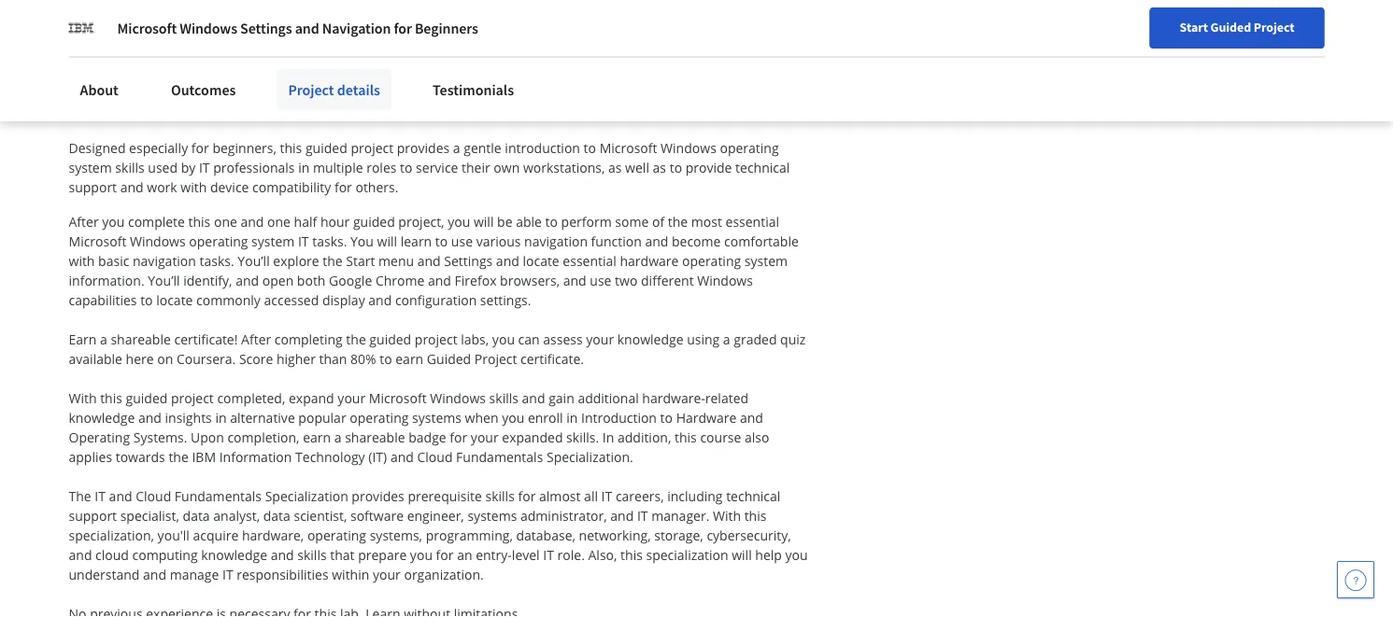 Task type: vqa. For each thing, say whether or not it's contained in the screenshot.
After You Complete This One And One Half Hour Guided Project, You Will Be Able To Perform Some Of The Most Essential Microsoft Windows Operating System It Tasks. You Will Learn To Use Various Navigation Function And Become Comfortable With Basic Navigation Tasks. You'Ll Explore The Start Menu And Settings And Locate Essential Hardware Operating System Information. You'Ll Identify, And Open Both Google Chrome And Firefox Browsers, And Use Two Different Windows Capabilities To Locate Commonly Accessed Display And Configuration Settings. Earn A Shareable Certificate! After Completing The Guided Project Labs, You Can Assess Your Knowledge Using A Graded Quiz Available Here On Coursera. Score Higher Than 80% To Earn Guided Project Certificate. With This Guided Project Completed, Expand Your Microsoft Windows Skills And Gain Additional Hardware-Related Knowledge And Insights In Alternative Popular Operating Systems When You Enroll In Introduction To Hardware And Operating Systems. Upon Completion, Earn A Shareable Badge For Your Expanded Skills. In Addition, This Course Also Applies Towards The Ibm Information Technology (It) And Cloud Fundamentals Specialization. The It And Cloud Fundamentals Specialization Provides Prerequisite Skills For Almost All It Careers, Including Technical Support Specialist, Data Analyst, Data Scientist, Software Engineer, Systems Administrator, And It Manager. With This Specialization, You'Ll Acquire Hardware, Operating Systems, Programming, Database, Networking, Storage, Cybersecurity, And Cloud Computing Knowledge And Skills That Prepare You For An Entry-Level It Role. Also, This Specialization Will Help You Understand And Manage It Responsibilities Within Your Organization. No Previous Experience Is Necessary For This Lab. Learn Without Limitations.
yes



Task type: locate. For each thing, give the bounding box(es) containing it.
0 vertical spatial knowledge
[[617, 330, 684, 348]]

knowledge left using
[[617, 330, 684, 348]]

0 horizontal spatial project
[[171, 389, 214, 407]]

will down cybersecurity,
[[732, 546, 752, 564]]

2 vertical spatial guided
[[427, 350, 471, 368]]

operating up provide
[[720, 139, 779, 156]]

0 vertical spatial with
[[181, 178, 207, 196]]

than
[[319, 350, 347, 368]]

settings.
[[480, 291, 531, 309]]

fundamentals
[[456, 448, 543, 466], [175, 487, 262, 505]]

1 vertical spatial you'll
[[148, 271, 180, 289]]

1 vertical spatial project
[[415, 330, 457, 348]]

1 horizontal spatial will
[[474, 212, 494, 230]]

scientist,
[[294, 507, 347, 525]]

configuration
[[395, 291, 477, 309]]

systems.
[[133, 428, 187, 446]]

technical
[[735, 158, 790, 176], [726, 487, 781, 505]]

project
[[351, 139, 394, 156], [415, 330, 457, 348], [171, 389, 214, 407]]

help center image
[[1345, 569, 1367, 591]]

1 vertical spatial cloud
[[136, 487, 171, 505]]

expand
[[289, 389, 334, 407]]

1 vertical spatial after
[[241, 330, 271, 348]]

navigation down able at left top
[[524, 232, 588, 250]]

system inside designed especially for beginners, this guided project provides a gentle introduction to microsoft windows operating system skills used by it professionals in multiple roles to service their own workstations, as well as to provide technical support and work with device compatibility for others.
[[69, 158, 112, 176]]

explore
[[273, 252, 319, 269]]

1 horizontal spatial locate
[[523, 252, 559, 269]]

also,
[[588, 546, 617, 564]]

0 horizontal spatial locate
[[156, 291, 193, 309]]

an
[[457, 546, 472, 564]]

after
[[69, 212, 99, 230], [241, 330, 271, 348]]

menu item
[[1001, 19, 1121, 79]]

beginners,
[[212, 139, 276, 156]]

certificate.
[[520, 350, 584, 368]]

the left ibm
[[169, 448, 189, 466]]

1 vertical spatial essential
[[563, 252, 617, 269]]

technology
[[295, 448, 365, 466]]

responsibilities
[[237, 566, 329, 583]]

windows inside designed especially for beginners, this guided project provides a gentle introduction to microsoft windows operating system skills used by it professionals in multiple roles to service their own workstations, as well as to provide technical support and work with device compatibility for others.
[[661, 139, 716, 156]]

and down device
[[241, 212, 264, 230]]

1 vertical spatial earn
[[303, 428, 331, 446]]

it
[[199, 158, 210, 176], [298, 232, 309, 250], [95, 487, 106, 505], [601, 487, 612, 505], [637, 507, 648, 525], [543, 546, 554, 564], [222, 566, 233, 583]]

provides inside designed especially for beginners, this guided project provides a gentle introduction to microsoft windows operating system skills used by it professionals in multiple roles to service their own workstations, as well as to provide technical support and work with device compatibility for others.
[[397, 139, 450, 156]]

project up roles
[[351, 139, 394, 156]]

1 vertical spatial use
[[590, 271, 611, 289]]

operating up that in the bottom of the page
[[307, 526, 366, 544]]

system
[[69, 158, 112, 176], [251, 232, 295, 250], [744, 252, 788, 269]]

microsoft up well
[[600, 139, 657, 156]]

this left lab.
[[315, 605, 337, 618]]

support down the
[[69, 507, 117, 525]]

guided down here
[[126, 389, 168, 407]]

cloud down badge
[[417, 448, 453, 466]]

1 vertical spatial will
[[377, 232, 397, 250]]

0 vertical spatial after
[[69, 212, 99, 230]]

0 vertical spatial project
[[351, 139, 394, 156]]

your up popular in the left bottom of the page
[[338, 389, 365, 407]]

administrator,
[[520, 507, 607, 525]]

0 vertical spatial locate
[[523, 252, 559, 269]]

will
[[474, 212, 494, 230], [377, 232, 397, 250], [732, 546, 752, 564]]

0 vertical spatial you'll
[[238, 252, 270, 269]]

0 horizontal spatial start
[[346, 252, 375, 269]]

0 vertical spatial system
[[69, 158, 112, 176]]

1 data from the left
[[183, 507, 210, 525]]

for
[[394, 19, 412, 37], [191, 139, 209, 156], [334, 178, 352, 196], [450, 428, 467, 446], [518, 487, 536, 505], [436, 546, 454, 564], [293, 605, 311, 618]]

of
[[652, 212, 664, 230]]

0 horizontal spatial essential
[[563, 252, 617, 269]]

tasks.
[[312, 232, 347, 250], [200, 252, 234, 269]]

for left almost
[[518, 487, 536, 505]]

guided
[[305, 139, 347, 156], [353, 212, 395, 230], [369, 330, 411, 348], [126, 389, 168, 407]]

start guided project
[[1180, 19, 1295, 36]]

will up menu
[[377, 232, 397, 250]]

your
[[586, 330, 614, 348], [338, 389, 365, 407], [471, 428, 499, 446], [373, 566, 401, 583]]

use
[[451, 232, 473, 250], [590, 271, 611, 289]]

guided down labs,
[[427, 350, 471, 368]]

used
[[148, 158, 178, 176]]

2 horizontal spatial guided
[[1211, 19, 1251, 36]]

without
[[404, 605, 450, 618]]

prepare
[[358, 546, 407, 564]]

networking,
[[579, 526, 651, 544]]

basic
[[98, 252, 129, 269]]

windows up provide
[[661, 139, 716, 156]]

technical inside after you complete this one and one half hour guided project, you will be able to perform some of the most essential microsoft windows operating system it tasks. you will learn to use various navigation function and become comfortable with basic navigation tasks. you'll explore the start menu and settings and locate essential hardware operating system information. you'll identify, and open both google chrome and firefox browsers, and use two different windows capabilities to locate commonly accessed display and configuration settings. earn a shareable certificate! after completing the guided project labs, you can assess your knowledge using a graded quiz available here on coursera. score higher than 80% to earn guided project certificate. with this guided project completed, expand your microsoft windows skills and gain additional hardware-related knowledge and insights in alternative popular operating systems when you enroll in introduction to hardware and operating systems. upon completion, earn a shareable badge for your expanded skills. in addition, this course also applies towards the ibm information technology (it) and cloud fundamentals specialization. the it and cloud fundamentals specialization provides prerequisite skills for almost all it careers, including technical support specialist, data analyst, data scientist, software engineer, systems administrator, and it manager. with this specialization, you'll acquire hardware, operating systems, programming, database, networking, storage, cybersecurity, and cloud computing knowledge and skills that prepare you for an entry-level it role. also, this specialization will help you understand and manage it responsibilities within your organization. no previous experience is necessary for this lab. learn without limitations.
[[726, 487, 781, 505]]

1 vertical spatial tasks.
[[200, 252, 234, 269]]

after you complete this one and one half hour guided project, you will be able to perform some of the most essential microsoft windows operating system it tasks. you will learn to use various navigation function and become comfortable with basic navigation tasks. you'll explore the start menu and settings and locate essential hardware operating system information. you'll identify, and open both google chrome and firefox browsers, and use two different windows capabilities to locate commonly accessed display and configuration settings. earn a shareable certificate! after completing the guided project labs, you can assess your knowledge using a graded quiz available here on coursera. score higher than 80% to earn guided project certificate. with this guided project completed, expand your microsoft windows skills and gain additional hardware-related knowledge and insights in alternative popular operating systems when you enroll in introduction to hardware and operating systems. upon completion, earn a shareable badge for your expanded skills. in addition, this course also applies towards the ibm information technology (it) and cloud fundamentals specialization. the it and cloud fundamentals specialization provides prerequisite skills for almost all it careers, including technical support specialist, data analyst, data scientist, software engineer, systems administrator, and it manager. with this specialization, you'll acquire hardware, operating systems, programming, database, networking, storage, cybersecurity, and cloud computing knowledge and skills that prepare you for an entry-level it role. also, this specialization will help you understand and manage it responsibilities within your organization. no previous experience is necessary for this lab. learn without limitations.
[[69, 212, 811, 618]]

0 vertical spatial support
[[69, 178, 117, 196]]

0 vertical spatial cloud
[[417, 448, 453, 466]]

use left two
[[590, 271, 611, 289]]

earn down popular in the left bottom of the page
[[303, 428, 331, 446]]

None search field
[[266, 12, 612, 49]]

1 vertical spatial start
[[346, 252, 375, 269]]

technical inside designed especially for beginners, this guided project provides a gentle introduction to microsoft windows operating system skills used by it professionals in multiple roles to service their own workstations, as well as to provide technical support and work with device compatibility for others.
[[735, 158, 790, 176]]

1 vertical spatial systems
[[468, 507, 517, 525]]

after up score
[[241, 330, 271, 348]]

earn
[[395, 350, 423, 368], [303, 428, 331, 446]]

0 horizontal spatial one
[[214, 212, 237, 230]]

1 horizontal spatial data
[[263, 507, 290, 525]]

0 vertical spatial technical
[[735, 158, 790, 176]]

project inside button
[[1254, 19, 1295, 36]]

it right by
[[199, 158, 210, 176]]

ibm image
[[69, 15, 95, 41]]

you'll left identify,
[[148, 271, 180, 289]]

0 horizontal spatial navigation
[[133, 252, 196, 269]]

2 horizontal spatial in
[[566, 409, 578, 426]]

project left labs,
[[415, 330, 457, 348]]

system up explore
[[251, 232, 295, 250]]

it right the all
[[601, 487, 612, 505]]

1 horizontal spatial essential
[[726, 212, 779, 230]]

2 horizontal spatial will
[[732, 546, 752, 564]]

here
[[126, 350, 154, 368]]

1 vertical spatial with
[[69, 252, 95, 269]]

locate up browsers,
[[523, 252, 559, 269]]

0 vertical spatial fundamentals
[[456, 448, 543, 466]]

1 horizontal spatial earn
[[395, 350, 423, 368]]

1 horizontal spatial after
[[241, 330, 271, 348]]

a right using
[[723, 330, 730, 348]]

show notifications image
[[1141, 23, 1163, 46]]

1 horizontal spatial knowledge
[[201, 546, 267, 564]]

0 vertical spatial use
[[451, 232, 473, 250]]

to right learn
[[435, 232, 448, 250]]

1 vertical spatial support
[[69, 507, 117, 525]]

addition,
[[618, 428, 671, 446]]

technical up cybersecurity,
[[726, 487, 781, 505]]

you up expanded
[[502, 409, 524, 426]]

guided up the "multiple"
[[305, 139, 347, 156]]

essential down function
[[563, 252, 617, 269]]

1 vertical spatial system
[[251, 232, 295, 250]]

1 vertical spatial navigation
[[133, 252, 196, 269]]

the up google
[[323, 252, 343, 269]]

1 horizontal spatial project
[[351, 139, 394, 156]]

outcomes link
[[160, 69, 247, 110]]

0 horizontal spatial cloud
[[136, 487, 171, 505]]

support down designed on the left top of the page
[[69, 178, 117, 196]]

1 horizontal spatial with
[[181, 178, 207, 196]]

a up technology
[[334, 428, 342, 446]]

provides inside after you complete this one and one half hour guided project, you will be able to perform some of the most essential microsoft windows operating system it tasks. you will learn to use various navigation function and become comfortable with basic navigation tasks. you'll explore the start menu and settings and locate essential hardware operating system information. you'll identify, and open both google chrome and firefox browsers, and use two different windows capabilities to locate commonly accessed display and configuration settings. earn a shareable certificate! after completing the guided project labs, you can assess your knowledge using a graded quiz available here on coursera. score higher than 80% to earn guided project certificate. with this guided project completed, expand your microsoft windows skills and gain additional hardware-related knowledge and insights in alternative popular operating systems when you enroll in introduction to hardware and operating systems. upon completion, earn a shareable badge for your expanded skills. in addition, this course also applies towards the ibm information technology (it) and cloud fundamentals specialization. the it and cloud fundamentals specialization provides prerequisite skills for almost all it careers, including technical support specialist, data analyst, data scientist, software engineer, systems administrator, and it manager. with this specialization, you'll acquire hardware, operating systems, programming, database, networking, storage, cybersecurity, and cloud computing knowledge and skills that prepare you for an entry-level it role. also, this specialization will help you understand and manage it responsibilities within your organization. no previous experience is necessary for this lab. learn without limitations.
[[352, 487, 404, 505]]

display
[[322, 291, 365, 309]]

1 horizontal spatial start
[[1180, 19, 1208, 36]]

0 horizontal spatial knowledge
[[69, 409, 135, 426]]

0 horizontal spatial tasks.
[[200, 252, 234, 269]]

specialization
[[646, 546, 728, 564]]

0 vertical spatial navigation
[[524, 232, 588, 250]]

alternative
[[230, 409, 295, 426]]

1 horizontal spatial in
[[298, 158, 310, 176]]

0 vertical spatial provides
[[397, 139, 450, 156]]

about this guided project
[[69, 82, 353, 115]]

0 horizontal spatial fundamentals
[[175, 487, 262, 505]]

the
[[668, 212, 688, 230], [323, 252, 343, 269], [346, 330, 366, 348], [169, 448, 189, 466]]

for left beginners
[[394, 19, 412, 37]]

all
[[584, 487, 598, 505]]

settings up outcomes link at the top left of the page
[[240, 19, 292, 37]]

0 horizontal spatial as
[[608, 158, 622, 176]]

comfortable
[[724, 232, 799, 250]]

in up upon
[[215, 409, 227, 426]]

you'll up open
[[238, 252, 270, 269]]

details
[[337, 80, 380, 99]]

guided
[[1211, 19, 1251, 36], [188, 82, 268, 115], [427, 350, 471, 368]]

after up basic in the left top of the page
[[69, 212, 99, 230]]

microsoft
[[117, 19, 177, 37], [600, 139, 657, 156], [69, 232, 126, 250], [369, 389, 427, 407]]

and up systems.
[[138, 409, 162, 426]]

provides
[[397, 139, 450, 156], [352, 487, 404, 505]]

2 vertical spatial knowledge
[[201, 546, 267, 564]]

various
[[476, 232, 521, 250]]

systems
[[412, 409, 462, 426], [468, 507, 517, 525]]

device
[[210, 178, 249, 196]]

guided right show notifications image
[[1211, 19, 1251, 36]]

1 vertical spatial shareable
[[345, 428, 405, 446]]

with
[[69, 389, 97, 407], [713, 507, 741, 525]]

some
[[615, 212, 649, 230]]

1 vertical spatial provides
[[352, 487, 404, 505]]

a right the earn
[[100, 330, 107, 348]]

data up hardware,
[[263, 507, 290, 525]]

start
[[1180, 19, 1208, 36], [346, 252, 375, 269]]

applies
[[69, 448, 112, 466]]

1 support from the top
[[69, 178, 117, 196]]

almost
[[539, 487, 581, 505]]

1 vertical spatial fundamentals
[[175, 487, 262, 505]]

start inside button
[[1180, 19, 1208, 36]]

score
[[239, 350, 273, 368]]

and up also
[[740, 409, 763, 426]]

to right able at left top
[[545, 212, 558, 230]]

1 horizontal spatial navigation
[[524, 232, 588, 250]]

navigation
[[524, 232, 588, 250], [133, 252, 196, 269]]

your right assess
[[586, 330, 614, 348]]

essential up the comfortable
[[726, 212, 779, 230]]

2 vertical spatial system
[[744, 252, 788, 269]]

the up 80%
[[346, 330, 366, 348]]

as left well
[[608, 158, 622, 176]]

guided up beginners,
[[188, 82, 268, 115]]

and inside designed especially for beginners, this guided project provides a gentle introduction to microsoft windows operating system skills used by it professionals in multiple roles to service their own workstations, as well as to provide technical support and work with device compatibility for others.
[[120, 178, 144, 196]]

1 vertical spatial guided
[[188, 82, 268, 115]]

2 vertical spatial project
[[171, 389, 214, 407]]

0 vertical spatial tasks.
[[312, 232, 347, 250]]

settings up the firefox on the left top of page
[[444, 252, 493, 269]]

experience
[[146, 605, 213, 618]]

will left be
[[474, 212, 494, 230]]

0 horizontal spatial system
[[69, 158, 112, 176]]

2 support from the top
[[69, 507, 117, 525]]

0 horizontal spatial will
[[377, 232, 397, 250]]

1 horizontal spatial with
[[713, 507, 741, 525]]

information
[[219, 448, 292, 466]]

0 horizontal spatial earn
[[303, 428, 331, 446]]

tasks. down hour
[[312, 232, 347, 250]]

0 vertical spatial systems
[[412, 409, 462, 426]]

1 vertical spatial technical
[[726, 487, 781, 505]]

and left work
[[120, 178, 144, 196]]

and down of
[[645, 232, 668, 250]]

this up compatibility
[[280, 139, 302, 156]]

2 horizontal spatial knowledge
[[617, 330, 684, 348]]

1 vertical spatial locate
[[156, 291, 193, 309]]

microsoft up basic in the left top of the page
[[69, 232, 126, 250]]

0 vertical spatial start
[[1180, 19, 1208, 36]]

0 vertical spatial settings
[[240, 19, 292, 37]]

you
[[350, 232, 374, 250]]

one left the half
[[267, 212, 291, 230]]

operating inside designed especially for beginners, this guided project provides a gentle introduction to microsoft windows operating system skills used by it professionals in multiple roles to service their own workstations, as well as to provide technical support and work with device compatibility for others.
[[720, 139, 779, 156]]

1 horizontal spatial system
[[251, 232, 295, 250]]

skills left used
[[115, 158, 145, 176]]

0 vertical spatial guided
[[1211, 19, 1251, 36]]

data
[[183, 507, 210, 525], [263, 507, 290, 525]]

in
[[298, 158, 310, 176], [215, 409, 227, 426], [566, 409, 578, 426]]

necessary
[[229, 605, 290, 618]]

1 horizontal spatial guided
[[427, 350, 471, 368]]

0 horizontal spatial with
[[69, 252, 95, 269]]

shareable up (it)
[[345, 428, 405, 446]]

most
[[691, 212, 722, 230]]

1 horizontal spatial tasks.
[[312, 232, 347, 250]]

1 horizontal spatial fundamentals
[[456, 448, 543, 466]]

introduction
[[581, 409, 657, 426]]

with up 'information.'
[[69, 252, 95, 269]]

system down designed on the left top of the page
[[69, 158, 112, 176]]

hardware
[[676, 409, 737, 426]]

start down the you on the left top of page
[[346, 252, 375, 269]]

hardware-
[[642, 389, 705, 407]]

0 horizontal spatial data
[[183, 507, 210, 525]]

one down device
[[214, 212, 237, 230]]

0 vertical spatial shareable
[[111, 330, 171, 348]]

navigation down complete
[[133, 252, 196, 269]]

support inside after you complete this one and one half hour guided project, you will be able to perform some of the most essential microsoft windows operating system it tasks. you will learn to use various navigation function and become comfortable with basic navigation tasks. you'll explore the start menu and settings and locate essential hardware operating system information. you'll identify, and open both google chrome and firefox browsers, and use two different windows capabilities to locate commonly accessed display and configuration settings. earn a shareable certificate! after completing the guided project labs, you can assess your knowledge using a graded quiz available here on coursera. score higher than 80% to earn guided project certificate. with this guided project completed, expand your microsoft windows skills and gain additional hardware-related knowledge and insights in alternative popular operating systems when you enroll in introduction to hardware and operating systems. upon completion, earn a shareable badge for your expanded skills. in addition, this course also applies towards the ibm information technology (it) and cloud fundamentals specialization. the it and cloud fundamentals specialization provides prerequisite skills for almost all it careers, including technical support specialist, data analyst, data scientist, software engineer, systems administrator, and it manager. with this specialization, you'll acquire hardware, operating systems, programming, database, networking, storage, cybersecurity, and cloud computing knowledge and skills that prepare you for an entry-level it role. also, this specialization will help you understand and manage it responsibilities within your organization. no previous experience is necessary for this lab. learn without limitations.
[[69, 507, 117, 525]]

0 horizontal spatial you'll
[[148, 271, 180, 289]]

0 vertical spatial with
[[69, 389, 97, 407]]

as
[[608, 158, 622, 176], [653, 158, 666, 176]]

available
[[69, 350, 122, 368]]

0 vertical spatial will
[[474, 212, 494, 230]]

work
[[147, 178, 177, 196]]

operating up identify,
[[189, 232, 248, 250]]

expanded
[[502, 428, 563, 446]]

in down gain
[[566, 409, 578, 426]]

2 vertical spatial will
[[732, 546, 752, 564]]

earn
[[69, 330, 97, 348]]

2 horizontal spatial project
[[415, 330, 457, 348]]

provides up service
[[397, 139, 450, 156]]

navigation
[[322, 19, 391, 37]]

roles
[[366, 158, 397, 176]]

cloud
[[417, 448, 453, 466], [136, 487, 171, 505]]

coursera image
[[22, 15, 141, 45]]

it inside designed especially for beginners, this guided project provides a gentle introduction to microsoft windows operating system skills used by it professionals in multiple roles to service their own workstations, as well as to provide technical support and work with device compatibility for others.
[[199, 158, 210, 176]]

2 data from the left
[[263, 507, 290, 525]]

0 horizontal spatial with
[[69, 389, 97, 407]]



Task type: describe. For each thing, give the bounding box(es) containing it.
popular
[[298, 409, 346, 426]]

this up cybersecurity,
[[744, 507, 767, 525]]

you left "can"
[[492, 330, 515, 348]]

for up by
[[191, 139, 209, 156]]

80%
[[350, 350, 376, 368]]

role.
[[557, 546, 585, 564]]

about for about
[[80, 80, 119, 99]]

this down the networking,
[[620, 546, 643, 564]]

in
[[602, 428, 614, 446]]

and up understand
[[69, 546, 92, 564]]

no
[[69, 605, 86, 618]]

and down computing
[[143, 566, 166, 583]]

for down the "multiple"
[[334, 178, 352, 196]]

google
[[329, 271, 372, 289]]

with inside after you complete this one and one half hour guided project, you will be able to perform some of the most essential microsoft windows operating system it tasks. you will learn to use various navigation function and become comfortable with basic navigation tasks. you'll explore the start menu and settings and locate essential hardware operating system information. you'll identify, and open both google chrome and firefox browsers, and use two different windows capabilities to locate commonly accessed display and configuration settings. earn a shareable certificate! after completing the guided project labs, you can assess your knowledge using a graded quiz available here on coursera. score higher than 80% to earn guided project certificate. with this guided project completed, expand your microsoft windows skills and gain additional hardware-related knowledge and insights in alternative popular operating systems when you enroll in introduction to hardware and operating systems. upon completion, earn a shareable badge for your expanded skills. in addition, this course also applies towards the ibm information technology (it) and cloud fundamentals specialization. the it and cloud fundamentals specialization provides prerequisite skills for almost all it careers, including technical support specialist, data analyst, data scientist, software engineer, systems administrator, and it manager. with this specialization, you'll acquire hardware, operating systems, programming, database, networking, storage, cybersecurity, and cloud computing knowledge and skills that prepare you for an entry-level it role. also, this specialization will help you understand and manage it responsibilities within your organization. no previous experience is necessary for this lab. learn without limitations.
[[69, 252, 95, 269]]

their
[[462, 158, 490, 176]]

and up specialist,
[[109, 487, 132, 505]]

project details
[[288, 80, 380, 99]]

specialist,
[[120, 507, 179, 525]]

engineer,
[[407, 507, 464, 525]]

your down when in the bottom left of the page
[[471, 428, 499, 446]]

skills up when in the bottom left of the page
[[489, 389, 518, 407]]

and right browsers,
[[563, 271, 586, 289]]

designed
[[69, 139, 126, 156]]

beginners
[[415, 19, 478, 37]]

guided inside designed especially for beginners, this guided project provides a gentle introduction to microsoft windows operating system skills used by it professionals in multiple roles to service their own workstations, as well as to provide technical support and work with device compatibility for others.
[[305, 139, 347, 156]]

systems,
[[370, 526, 422, 544]]

windows up when in the bottom left of the page
[[430, 389, 486, 407]]

1 horizontal spatial use
[[590, 271, 611, 289]]

commonly
[[196, 291, 261, 309]]

operating
[[69, 428, 130, 446]]

for down responsibilities
[[293, 605, 311, 618]]

skills.
[[566, 428, 599, 446]]

completion,
[[227, 428, 299, 446]]

1 horizontal spatial shareable
[[345, 428, 405, 446]]

a inside designed especially for beginners, this guided project provides a gentle introduction to microsoft windows operating system skills used by it professionals in multiple roles to service their own workstations, as well as to provide technical support and work with device compatibility for others.
[[453, 139, 460, 156]]

skills up programming,
[[485, 487, 515, 505]]

gentle
[[464, 139, 501, 156]]

is
[[216, 605, 226, 618]]

2 as from the left
[[653, 158, 666, 176]]

perform
[[561, 212, 612, 230]]

this inside designed especially for beginners, this guided project provides a gentle introduction to microsoft windows operating system skills used by it professionals in multiple roles to service their own workstations, as well as to provide technical support and work with device compatibility for others.
[[280, 139, 302, 156]]

database,
[[516, 526, 575, 544]]

microsoft right ibm image
[[117, 19, 177, 37]]

and left navigation
[[295, 19, 319, 37]]

the right of
[[668, 212, 688, 230]]

to down the hardware-
[[660, 409, 673, 426]]

and up the networking,
[[610, 507, 634, 525]]

computing
[[132, 546, 198, 564]]

1 vertical spatial knowledge
[[69, 409, 135, 426]]

0 vertical spatial essential
[[726, 212, 779, 230]]

higher
[[276, 350, 316, 368]]

graded
[[734, 330, 777, 348]]

skills inside designed especially for beginners, this guided project provides a gentle introduction to microsoft windows operating system skills used by it professionals in multiple roles to service their own workstations, as well as to provide technical support and work with device compatibility for others.
[[115, 158, 145, 176]]

also
[[745, 428, 769, 446]]

about for about this guided project
[[69, 82, 136, 115]]

cloud
[[95, 546, 129, 564]]

support inside designed especially for beginners, this guided project provides a gentle introduction to microsoft windows operating system skills used by it professionals in multiple roles to service their own workstations, as well as to provide technical support and work with device compatibility for others.
[[69, 178, 117, 196]]

0 horizontal spatial shareable
[[111, 330, 171, 348]]

careers,
[[616, 487, 664, 505]]

and down learn
[[417, 252, 441, 269]]

0 horizontal spatial settings
[[240, 19, 292, 37]]

assess
[[543, 330, 583, 348]]

well
[[625, 158, 649, 176]]

0 horizontal spatial use
[[451, 232, 473, 250]]

information.
[[69, 271, 144, 289]]

you right 'project,'
[[448, 212, 470, 230]]

project details link
[[277, 69, 391, 110]]

course
[[700, 428, 741, 446]]

it right the
[[95, 487, 106, 505]]

storage,
[[654, 526, 703, 544]]

browsers,
[[500, 271, 560, 289]]

2 one from the left
[[267, 212, 291, 230]]

chrome
[[376, 271, 425, 289]]

open
[[262, 271, 294, 289]]

1 one from the left
[[214, 212, 237, 230]]

and right (it)
[[390, 448, 414, 466]]

and up commonly
[[236, 271, 259, 289]]

acquire
[[193, 526, 239, 544]]

you up basic in the left top of the page
[[102, 212, 125, 230]]

for up organization.
[[436, 546, 454, 564]]

1 horizontal spatial systems
[[468, 507, 517, 525]]

to right 80%
[[380, 350, 392, 368]]

it right the manage
[[222, 566, 233, 583]]

guided inside after you complete this one and one half hour guided project, you will be able to perform some of the most essential microsoft windows operating system it tasks. you will learn to use various navigation function and become comfortable with basic navigation tasks. you'll explore the start menu and settings and locate essential hardware operating system information. you'll identify, and open both google chrome and firefox browsers, and use two different windows capabilities to locate commonly accessed display and configuration settings. earn a shareable certificate! after completing the guided project labs, you can assess your knowledge using a graded quiz available here on coursera. score higher than 80% to earn guided project certificate. with this guided project completed, expand your microsoft windows skills and gain additional hardware-related knowledge and insights in alternative popular operating systems when you enroll in introduction to hardware and operating systems. upon completion, earn a shareable badge for your expanded skills. in addition, this course also applies towards the ibm information technology (it) and cloud fundamentals specialization. the it and cloud fundamentals specialization provides prerequisite skills for almost all it careers, including technical support specialist, data analyst, data scientist, software engineer, systems administrator, and it manager. with this specialization, you'll acquire hardware, operating systems, programming, database, networking, storage, cybersecurity, and cloud computing knowledge and skills that prepare you for an entry-level it role. also, this specialization will help you understand and manage it responsibilities within your organization. no previous experience is necessary for this lab. learn without limitations.
[[427, 350, 471, 368]]

and down various
[[496, 252, 519, 269]]

in inside designed especially for beginners, this guided project provides a gentle introduction to microsoft windows operating system skills used by it professionals in multiple roles to service their own workstations, as well as to provide technical support and work with device compatibility for others.
[[298, 158, 310, 176]]

different
[[641, 271, 694, 289]]

capabilities
[[69, 291, 137, 309]]

you up organization.
[[410, 546, 433, 564]]

operating down become
[[682, 252, 741, 269]]

insights
[[165, 409, 212, 426]]

for down when in the bottom left of the page
[[450, 428, 467, 446]]

the
[[69, 487, 91, 505]]

to right roles
[[400, 158, 412, 176]]

introduction
[[505, 139, 580, 156]]

project inside designed especially for beginners, this guided project provides a gentle introduction to microsoft windows operating system skills used by it professionals in multiple roles to service their own workstations, as well as to provide technical support and work with device compatibility for others.
[[351, 139, 394, 156]]

1 horizontal spatial cloud
[[417, 448, 453, 466]]

provide
[[686, 158, 732, 176]]

operating up (it)
[[350, 409, 409, 426]]

you'll
[[158, 526, 190, 544]]

this up operating at the bottom of the page
[[100, 389, 122, 407]]

you right "help" on the bottom
[[785, 546, 808, 564]]

testimonials
[[433, 80, 514, 99]]

this right complete
[[188, 212, 211, 230]]

guided up the you on the left top of page
[[353, 212, 395, 230]]

complete
[[128, 212, 185, 230]]

specialization
[[265, 487, 348, 505]]

windows down become
[[697, 271, 753, 289]]

badge
[[409, 428, 446, 446]]

0 horizontal spatial guided
[[188, 82, 268, 115]]

manage
[[170, 566, 219, 583]]

and up responsibilities
[[271, 546, 294, 564]]

identify,
[[183, 271, 232, 289]]

learn
[[401, 232, 432, 250]]

compatibility
[[252, 178, 331, 196]]

organization.
[[404, 566, 484, 583]]

gain
[[549, 389, 574, 407]]

0 horizontal spatial in
[[215, 409, 227, 426]]

guided up 80%
[[369, 330, 411, 348]]

help
[[755, 546, 782, 564]]

on
[[157, 350, 173, 368]]

your down prepare
[[373, 566, 401, 583]]

accessed
[[264, 291, 319, 309]]

specialization,
[[69, 526, 154, 544]]

about link
[[69, 69, 130, 110]]

and up configuration
[[428, 271, 451, 289]]

windows up outcomes
[[180, 19, 237, 37]]

entry-
[[476, 546, 512, 564]]

be
[[497, 212, 512, 230]]

limitations.
[[454, 605, 521, 618]]

1 horizontal spatial you'll
[[238, 252, 270, 269]]

skills left that in the bottom of the page
[[297, 546, 327, 564]]

this up especially
[[141, 82, 183, 115]]

multiple
[[313, 158, 363, 176]]

project inside after you complete this one and one half hour guided project, you will be able to perform some of the most essential microsoft windows operating system it tasks. you will learn to use various navigation function and become comfortable with basic navigation tasks. you'll explore the start menu and settings and locate essential hardware operating system information. you'll identify, and open both google chrome and firefox browsers, and use two different windows capabilities to locate commonly accessed display and configuration settings. earn a shareable certificate! after completing the guided project labs, you can assess your knowledge using a graded quiz available here on coursera. score higher than 80% to earn guided project certificate. with this guided project completed, expand your microsoft windows skills and gain additional hardware-related knowledge and insights in alternative popular operating systems when you enroll in introduction to hardware and operating systems. upon completion, earn a shareable badge for your expanded skills. in addition, this course also applies towards the ibm information technology (it) and cloud fundamentals specialization. the it and cloud fundamentals specialization provides prerequisite skills for almost all it careers, including technical support specialist, data analyst, data scientist, software engineer, systems administrator, and it manager. with this specialization, you'll acquire hardware, operating systems, programming, database, networking, storage, cybersecurity, and cloud computing knowledge and skills that prepare you for an entry-level it role. also, this specialization will help you understand and manage it responsibilities within your organization. no previous experience is necessary for this lab. learn without limitations.
[[474, 350, 517, 368]]

to up workstations,
[[584, 139, 596, 156]]

it down careers,
[[637, 507, 648, 525]]

level
[[512, 546, 540, 564]]

manager.
[[651, 507, 710, 525]]

testimonials link
[[421, 69, 525, 110]]

microsoft up badge
[[369, 389, 427, 407]]

half
[[294, 212, 317, 230]]

outcomes
[[171, 80, 236, 99]]

it down the half
[[298, 232, 309, 250]]

windows down complete
[[130, 232, 186, 250]]

completed,
[[217, 389, 285, 407]]

start inside after you complete this one and one half hour guided project, you will be able to perform some of the most essential microsoft windows operating system it tasks. you will learn to use various navigation function and become comfortable with basic navigation tasks. you'll explore the start menu and settings and locate essential hardware operating system information. you'll identify, and open both google chrome and firefox browsers, and use two different windows capabilities to locate commonly accessed display and configuration settings. earn a shareable certificate! after completing the guided project labs, you can assess your knowledge using a graded quiz available here on coursera. score higher than 80% to earn guided project certificate. with this guided project completed, expand your microsoft windows skills and gain additional hardware-related knowledge and insights in alternative popular operating systems when you enroll in introduction to hardware and operating systems. upon completion, earn a shareable badge for your expanded skills. in addition, this course also applies towards the ibm information technology (it) and cloud fundamentals specialization. the it and cloud fundamentals specialization provides prerequisite skills for almost all it careers, including technical support specialist, data analyst, data scientist, software engineer, systems administrator, and it manager. with this specialization, you'll acquire hardware, operating systems, programming, database, networking, storage, cybersecurity, and cloud computing knowledge and skills that prepare you for an entry-level it role. also, this specialization will help you understand and manage it responsibilities within your organization. no previous experience is necessary for this lab. learn without limitations.
[[346, 252, 375, 269]]

using
[[687, 330, 720, 348]]

upon
[[191, 428, 224, 446]]

0 horizontal spatial after
[[69, 212, 99, 230]]

1 as from the left
[[608, 158, 622, 176]]

with inside designed especially for beginners, this guided project provides a gentle introduction to microsoft windows operating system skills used by it professionals in multiple roles to service their own workstations, as well as to provide technical support and work with device compatibility for others.
[[181, 178, 207, 196]]

guided inside button
[[1211, 19, 1251, 36]]

to left provide
[[670, 158, 682, 176]]

microsoft inside designed especially for beginners, this guided project provides a gentle introduction to microsoft windows operating system skills used by it professionals in multiple roles to service their own workstations, as well as to provide technical support and work with device compatibility for others.
[[600, 139, 657, 156]]

understand
[[69, 566, 140, 583]]

towards
[[116, 448, 165, 466]]

designed especially for beginners, this guided project provides a gentle introduction to microsoft windows operating system skills used by it professionals in multiple roles to service their own workstations, as well as to provide technical support and work with device compatibility for others.
[[69, 139, 793, 196]]

it down database,
[[543, 546, 554, 564]]

firefox
[[455, 271, 497, 289]]

own
[[494, 158, 520, 176]]

microsoft windows settings and navigation for beginners
[[117, 19, 478, 37]]

menu
[[378, 252, 414, 269]]

enroll
[[528, 409, 563, 426]]

and down chrome
[[368, 291, 392, 309]]

to right capabilities
[[140, 291, 153, 309]]

0 horizontal spatial systems
[[412, 409, 462, 426]]

this down hardware
[[675, 428, 697, 446]]

settings inside after you complete this one and one half hour guided project, you will be able to perform some of the most essential microsoft windows operating system it tasks. you will learn to use various navigation function and become comfortable with basic navigation tasks. you'll explore the start menu and settings and locate essential hardware operating system information. you'll identify, and open both google chrome and firefox browsers, and use two different windows capabilities to locate commonly accessed display and configuration settings. earn a shareable certificate! after completing the guided project labs, you can assess your knowledge using a graded quiz available here on coursera. score higher than 80% to earn guided project certificate. with this guided project completed, expand your microsoft windows skills and gain additional hardware-related knowledge and insights in alternative popular operating systems when you enroll in introduction to hardware and operating systems. upon completion, earn a shareable badge for your expanded skills. in addition, this course also applies towards the ibm information technology (it) and cloud fundamentals specialization. the it and cloud fundamentals specialization provides prerequisite skills for almost all it careers, including technical support specialist, data analyst, data scientist, software engineer, systems administrator, and it manager. with this specialization, you'll acquire hardware, operating systems, programming, database, networking, storage, cybersecurity, and cloud computing knowledge and skills that prepare you for an entry-level it role. also, this specialization will help you understand and manage it responsibilities within your organization. no previous experience is necessary for this lab. learn without limitations.
[[444, 252, 493, 269]]

and up enroll
[[522, 389, 545, 407]]



